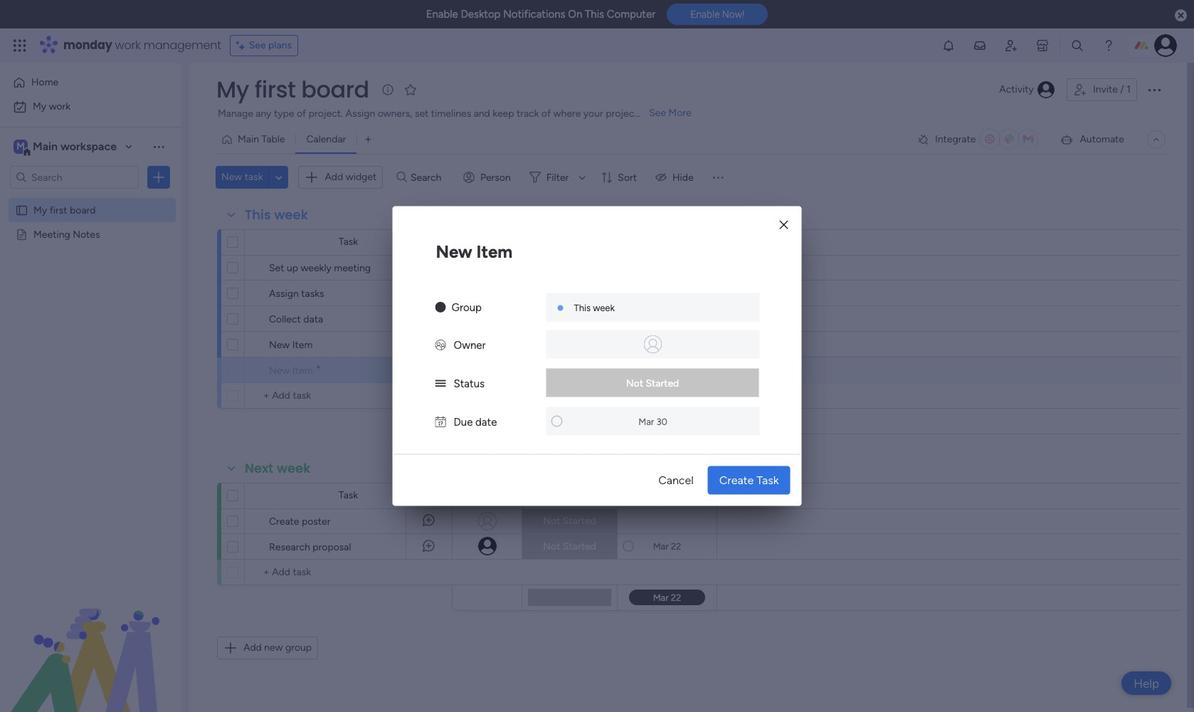 Task type: describe. For each thing, give the bounding box(es) containing it.
due inside due date field
[[647, 489, 665, 501]]

kendall parks image
[[1155, 34, 1178, 57]]

see more
[[649, 107, 692, 119]]

type
[[274, 108, 294, 120]]

create for create task
[[720, 473, 754, 487]]

manage
[[218, 108, 253, 120]]

notifications image
[[942, 38, 956, 53]]

main for main workspace
[[33, 140, 58, 153]]

calendar button
[[296, 128, 357, 151]]

monday work management
[[63, 37, 221, 53]]

1 of from the left
[[297, 108, 306, 120]]

create task
[[720, 473, 779, 487]]

dapulse close image
[[1176, 9, 1188, 23]]

date inside the new item dialog
[[476, 416, 497, 428]]

up
[[287, 262, 298, 274]]

invite / 1
[[1094, 83, 1132, 95]]

poster
[[302, 515, 331, 527]]

due inside the new item dialog
[[454, 416, 473, 428]]

v2 search image
[[397, 169, 407, 185]]

due date inside the new item dialog
[[454, 416, 497, 428]]

0 vertical spatial this
[[585, 8, 605, 21]]

where
[[554, 108, 581, 120]]

/
[[1121, 83, 1125, 95]]

meeting
[[33, 228, 70, 240]]

work for my
[[49, 100, 71, 113]]

1
[[1127, 83, 1132, 95]]

timelines
[[431, 108, 472, 120]]

my up manage
[[216, 73, 249, 105]]

person button
[[458, 166, 520, 189]]

now!
[[723, 9, 745, 20]]

my work option
[[9, 95, 173, 118]]

Due date field
[[644, 488, 691, 503]]

notifications
[[504, 8, 566, 21]]

owners,
[[378, 108, 413, 120]]

status
[[454, 377, 485, 390]]

add to favorites image
[[404, 82, 418, 96]]

proposal
[[313, 541, 351, 553]]

search everything image
[[1071, 38, 1085, 53]]

see for see more
[[649, 107, 666, 119]]

cancel
[[659, 473, 694, 487]]

create for create poster
[[269, 515, 299, 527]]

enable for enable now!
[[691, 9, 720, 20]]

enable now! button
[[667, 4, 769, 25]]

it
[[594, 338, 600, 350]]

widget
[[346, 171, 377, 183]]

30 inside the new item dialog
[[657, 416, 668, 427]]

this week inside 'field'
[[245, 205, 308, 223]]

mar left 7
[[656, 287, 672, 298]]

this week inside the new item dialog
[[574, 302, 615, 313]]

main for main table
[[238, 133, 259, 145]]

not started inside the new item dialog
[[626, 377, 680, 389]]

1 vertical spatial item
[[292, 339, 313, 351]]

sort button
[[596, 166, 646, 189]]

help
[[1134, 676, 1160, 690]]

monday
[[63, 37, 112, 53]]

week for next week field
[[277, 459, 311, 477]]

plans
[[268, 39, 292, 51]]

new inside dialog
[[436, 241, 473, 262]]

home link
[[9, 71, 173, 94]]

enable for enable desktop notifications on this computer
[[426, 8, 458, 21]]

more
[[669, 107, 692, 119]]

see plans
[[249, 39, 292, 51]]

task
[[245, 171, 263, 183]]

1 vertical spatial assign
[[269, 287, 299, 299]]

0 vertical spatial mar 30
[[653, 339, 682, 349]]

calendar
[[306, 133, 346, 145]]

first inside "list box"
[[50, 204, 67, 216]]

started inside the new item dialog
[[646, 377, 680, 389]]

research proposal
[[269, 541, 351, 553]]

create poster
[[269, 515, 331, 527]]

v2 sun image
[[435, 301, 446, 314]]

mar 7
[[656, 287, 679, 298]]

select product image
[[13, 38, 27, 53]]

enable now!
[[691, 9, 745, 20]]

on
[[580, 338, 591, 350]]

main table button
[[216, 128, 296, 151]]

Search in workspace field
[[30, 169, 119, 185]]

enable desktop notifications on this computer
[[426, 8, 656, 21]]

add new group button
[[217, 636, 318, 659]]

set
[[269, 262, 285, 274]]

task for next week
[[339, 489, 358, 501]]

mar 22
[[653, 541, 682, 552]]

owner inside field
[[472, 236, 502, 248]]

notes
[[73, 228, 100, 240]]

help image
[[1102, 38, 1117, 53]]

new inside button
[[221, 171, 242, 183]]

assign tasks
[[269, 287, 324, 299]]

item inside dialog
[[477, 241, 513, 262]]

automate button
[[1055, 128, 1131, 151]]

working on it
[[540, 338, 600, 350]]

new task
[[221, 171, 263, 183]]

my inside "list box"
[[33, 204, 47, 216]]

0 vertical spatial board
[[301, 73, 369, 105]]

workspace image
[[14, 139, 28, 155]]

1 horizontal spatial first
[[255, 73, 296, 105]]

this inside 'field'
[[245, 205, 271, 223]]

task for this week
[[339, 235, 358, 247]]

filter button
[[524, 166, 591, 189]]

v2 status image
[[435, 377, 446, 390]]

work for monday
[[115, 37, 141, 53]]

table
[[262, 133, 285, 145]]

invite / 1 button
[[1067, 78, 1138, 101]]

not started for create poster
[[544, 515, 597, 527]]

person
[[481, 171, 511, 184]]

invite
[[1094, 83, 1119, 95]]

and
[[474, 108, 490, 120]]

integrate button
[[911, 125, 1049, 155]]

not inside the new item dialog
[[626, 377, 644, 389]]

next
[[245, 459, 274, 477]]

add widget button
[[299, 166, 383, 189]]

new task button
[[216, 166, 269, 189]]

computer
[[607, 8, 656, 21]]

project
[[606, 108, 638, 120]]

v2 multiple person column image
[[435, 339, 446, 351]]

add widget
[[325, 171, 377, 183]]

help button
[[1122, 672, 1172, 695]]

activity
[[1000, 83, 1035, 95]]

monday marketplace image
[[1036, 38, 1050, 53]]



Task type: vqa. For each thing, say whether or not it's contained in the screenshot.
most popular "section head"
no



Task type: locate. For each thing, give the bounding box(es) containing it.
0 horizontal spatial 30
[[657, 416, 668, 427]]

mar inside the new item dialog
[[639, 416, 655, 427]]

This week field
[[241, 205, 312, 224]]

track
[[517, 108, 539, 120]]

not started
[[626, 377, 680, 389], [544, 515, 597, 527], [544, 540, 597, 552]]

0 vertical spatial not started
[[626, 377, 680, 389]]

22
[[671, 541, 682, 552]]

my work
[[33, 100, 71, 113]]

0 vertical spatial task
[[339, 235, 358, 247]]

0 horizontal spatial date
[[476, 416, 497, 428]]

1 horizontal spatial assign
[[346, 108, 375, 120]]

2 vertical spatial new item
[[269, 364, 313, 376]]

0 horizontal spatial this week
[[245, 205, 308, 223]]

public board image
[[15, 203, 28, 216], [15, 227, 28, 241]]

1 horizontal spatial due date
[[647, 489, 688, 501]]

my up meeting
[[33, 204, 47, 216]]

Search field
[[407, 168, 450, 187]]

mar 8
[[656, 313, 679, 324]]

enable left now! on the right of the page
[[691, 9, 720, 20]]

week right next
[[277, 459, 311, 477]]

stuck
[[557, 312, 583, 324]]

first
[[255, 73, 296, 105], [50, 204, 67, 216]]

add new group
[[244, 641, 312, 653]]

1 horizontal spatial create
[[720, 473, 754, 487]]

option
[[0, 197, 182, 200]]

collect
[[269, 313, 301, 325]]

1 vertical spatial started
[[563, 515, 597, 527]]

0 vertical spatial my first board
[[216, 73, 369, 105]]

your
[[584, 108, 604, 120]]

2 of from the left
[[542, 108, 551, 120]]

main inside 'workspace selection' element
[[33, 140, 58, 153]]

set up weekly meeting
[[269, 262, 371, 274]]

angle down image
[[276, 172, 283, 183]]

see left "more"
[[649, 107, 666, 119]]

1 horizontal spatial this week
[[574, 302, 615, 313]]

mar 30
[[653, 339, 682, 349], [639, 416, 668, 427]]

week for this week 'field'
[[274, 205, 308, 223]]

0 horizontal spatial add
[[244, 641, 262, 653]]

0 horizontal spatial due date
[[454, 416, 497, 428]]

enable
[[426, 8, 458, 21], [691, 9, 720, 20]]

1 horizontal spatial my first board
[[216, 73, 369, 105]]

2 vertical spatial this
[[574, 302, 591, 313]]

my
[[216, 73, 249, 105], [33, 100, 46, 113], [33, 204, 47, 216]]

meeting
[[334, 262, 371, 274]]

0 horizontal spatial my first board
[[33, 204, 96, 216]]

mar 30 up cancel
[[639, 416, 668, 427]]

assign
[[346, 108, 375, 120], [269, 287, 299, 299]]

0 vertical spatial work
[[115, 37, 141, 53]]

1 horizontal spatial main
[[238, 133, 259, 145]]

0 horizontal spatial board
[[70, 204, 96, 216]]

list box containing my first board
[[0, 195, 182, 438]]

Owner field
[[469, 234, 506, 250]]

workspace selection element
[[14, 138, 119, 157]]

task inside button
[[757, 473, 779, 487]]

work
[[115, 37, 141, 53], [49, 100, 71, 113]]

my first board up meeting notes
[[33, 204, 96, 216]]

1 vertical spatial not
[[544, 515, 561, 527]]

stands.
[[641, 108, 672, 120]]

0 horizontal spatial due
[[454, 416, 473, 428]]

Next week field
[[241, 459, 314, 477]]

started
[[646, 377, 680, 389], [563, 515, 597, 527], [563, 540, 597, 552]]

week down angle down "icon"
[[274, 205, 308, 223]]

main right "workspace" icon at the top
[[33, 140, 58, 153]]

automate
[[1081, 133, 1125, 145]]

due date
[[454, 416, 497, 428], [647, 489, 688, 501]]

0 horizontal spatial first
[[50, 204, 67, 216]]

arrow down image
[[574, 169, 591, 186]]

week inside field
[[277, 459, 311, 477]]

0 vertical spatial started
[[646, 377, 680, 389]]

see plans button
[[230, 35, 298, 56]]

1 vertical spatial my first board
[[33, 204, 96, 216]]

2 vertical spatial started
[[563, 540, 597, 552]]

sort
[[618, 171, 637, 184]]

None field
[[469, 488, 506, 503], [552, 488, 588, 503], [469, 488, 506, 503], [552, 488, 588, 503]]

update feed image
[[973, 38, 988, 53]]

of right track
[[542, 108, 551, 120]]

dapulse date column image
[[435, 416, 446, 428]]

owner inside the new item dialog
[[454, 339, 486, 351]]

not started for research proposal
[[544, 540, 597, 552]]

1 vertical spatial task
[[757, 473, 779, 487]]

work down home
[[49, 100, 71, 113]]

1 public board image from the top
[[15, 203, 28, 216]]

1 horizontal spatial work
[[115, 37, 141, 53]]

1 vertical spatial owner
[[454, 339, 486, 351]]

this week down angle down "icon"
[[245, 205, 308, 223]]

1 horizontal spatial board
[[301, 73, 369, 105]]

2 vertical spatial week
[[277, 459, 311, 477]]

add inside add widget popup button
[[325, 171, 343, 183]]

0 vertical spatial due
[[454, 416, 473, 428]]

mar left 22
[[653, 541, 669, 552]]

0 vertical spatial add
[[325, 171, 343, 183]]

due date inside field
[[647, 489, 688, 501]]

see inside button
[[249, 39, 266, 51]]

1 vertical spatial not started
[[544, 515, 597, 527]]

started for research proposal
[[563, 540, 597, 552]]

2 vertical spatial task
[[339, 489, 358, 501]]

1 horizontal spatial date
[[668, 489, 688, 501]]

activity button
[[994, 78, 1062, 101]]

data
[[304, 313, 323, 325]]

owner right v2 multiple person column icon
[[454, 339, 486, 351]]

keep
[[493, 108, 514, 120]]

board inside "list box"
[[70, 204, 96, 216]]

of
[[297, 108, 306, 120], [542, 108, 551, 120]]

filter
[[547, 171, 569, 184]]

collapse board header image
[[1151, 134, 1163, 145]]

list box
[[0, 195, 182, 438]]

1 vertical spatial 30
[[657, 416, 668, 427]]

m
[[16, 140, 25, 152]]

week inside 'field'
[[274, 205, 308, 223]]

mar 30 inside the new item dialog
[[639, 416, 668, 427]]

1 vertical spatial due date
[[647, 489, 688, 501]]

new item
[[436, 241, 513, 262], [269, 339, 313, 351], [269, 364, 313, 376]]

group
[[452, 301, 482, 314]]

public board image for my first board
[[15, 203, 28, 216]]

0 vertical spatial due date
[[454, 416, 497, 428]]

30 down "8"
[[671, 339, 682, 349]]

2 vertical spatial not started
[[544, 540, 597, 552]]

owner
[[472, 236, 502, 248], [454, 339, 486, 351]]

add for add new group
[[244, 641, 262, 653]]

hide
[[673, 171, 694, 184]]

close image
[[780, 219, 789, 230]]

this right on
[[585, 8, 605, 21]]

cancel button
[[647, 466, 706, 495]]

0 vertical spatial see
[[249, 39, 266, 51]]

first up type
[[255, 73, 296, 105]]

mar up the "cancel" button
[[639, 416, 655, 427]]

next week
[[245, 459, 311, 477]]

0 vertical spatial this week
[[245, 205, 308, 223]]

0 horizontal spatial create
[[269, 515, 299, 527]]

1 vertical spatial this
[[245, 205, 271, 223]]

week
[[274, 205, 308, 223], [593, 302, 615, 313], [277, 459, 311, 477]]

workspace
[[60, 140, 117, 153]]

0 horizontal spatial main
[[33, 140, 58, 153]]

not for create poster
[[544, 515, 561, 527]]

due date right dapulse date column 'image'
[[454, 416, 497, 428]]

my inside my work option
[[33, 100, 46, 113]]

1 vertical spatial first
[[50, 204, 67, 216]]

not
[[626, 377, 644, 389], [544, 515, 561, 527], [544, 540, 561, 552]]

my work link
[[9, 95, 173, 118]]

of right type
[[297, 108, 306, 120]]

add left the widget
[[325, 171, 343, 183]]

this week down done
[[574, 302, 615, 313]]

0 horizontal spatial of
[[297, 108, 306, 120]]

add left the new
[[244, 641, 262, 653]]

home
[[31, 76, 59, 88]]

30 up cancel
[[657, 416, 668, 427]]

board up 'notes'
[[70, 204, 96, 216]]

due
[[454, 416, 473, 428], [647, 489, 665, 501]]

my first board
[[216, 73, 369, 105], [33, 204, 96, 216]]

mar left "8"
[[656, 313, 671, 324]]

board up project.
[[301, 73, 369, 105]]

mar 30 down "mar 8"
[[653, 339, 682, 349]]

work right monday
[[115, 37, 141, 53]]

0 horizontal spatial assign
[[269, 287, 299, 299]]

1 horizontal spatial enable
[[691, 9, 720, 20]]

lottie animation image
[[0, 568, 182, 712]]

0 vertical spatial new item
[[436, 241, 513, 262]]

0 horizontal spatial work
[[49, 100, 71, 113]]

1 vertical spatial create
[[269, 515, 299, 527]]

1 vertical spatial work
[[49, 100, 71, 113]]

create up research
[[269, 515, 299, 527]]

1 vertical spatial see
[[649, 107, 666, 119]]

due date down cancel
[[647, 489, 688, 501]]

mar down "mar 8"
[[653, 339, 669, 349]]

see left plans
[[249, 39, 266, 51]]

date inside field
[[668, 489, 688, 501]]

date down status
[[476, 416, 497, 428]]

board
[[301, 73, 369, 105], [70, 204, 96, 216]]

mar
[[656, 287, 672, 298], [656, 313, 671, 324], [653, 339, 669, 349], [639, 416, 655, 427], [653, 541, 669, 552]]

new
[[221, 171, 242, 183], [436, 241, 473, 262], [269, 339, 290, 351], [269, 364, 290, 376]]

new
[[264, 641, 283, 653]]

enable left desktop
[[426, 8, 458, 21]]

integrate
[[936, 133, 977, 145]]

week right stuck
[[593, 302, 615, 313]]

create right cancel
[[720, 473, 754, 487]]

0 vertical spatial public board image
[[15, 203, 28, 216]]

this week
[[245, 205, 308, 223], [574, 302, 615, 313]]

week inside the new item dialog
[[593, 302, 615, 313]]

hide button
[[650, 166, 703, 189]]

collect data
[[269, 313, 323, 325]]

home option
[[9, 71, 173, 94]]

public board image down "workspace" icon at the top
[[15, 203, 28, 216]]

public board image left meeting
[[15, 227, 28, 241]]

1 vertical spatial add
[[244, 641, 262, 653]]

1 horizontal spatial add
[[325, 171, 343, 183]]

8
[[674, 313, 679, 324]]

assign up collect
[[269, 287, 299, 299]]

1 vertical spatial date
[[668, 489, 688, 501]]

main workspace
[[33, 140, 117, 153]]

invite members image
[[1005, 38, 1019, 53]]

1 vertical spatial new item
[[269, 339, 313, 351]]

1 vertical spatial public board image
[[15, 227, 28, 241]]

0 horizontal spatial see
[[249, 39, 266, 51]]

any
[[256, 108, 272, 120]]

this down task on the top left of page
[[245, 205, 271, 223]]

desktop
[[461, 8, 501, 21]]

create inside button
[[720, 473, 754, 487]]

0 vertical spatial not
[[626, 377, 644, 389]]

started for create poster
[[563, 515, 597, 527]]

My first board field
[[213, 73, 373, 105]]

0 vertical spatial assign
[[346, 108, 375, 120]]

due right dapulse date column 'image'
[[454, 416, 473, 428]]

show board description image
[[379, 83, 396, 97]]

2 public board image from the top
[[15, 227, 28, 241]]

my down home
[[33, 100, 46, 113]]

0 vertical spatial 30
[[671, 339, 682, 349]]

column information image
[[698, 490, 709, 501]]

lottie animation element
[[0, 568, 182, 712]]

v2 done deadline image
[[623, 286, 634, 299]]

my first board inside "list box"
[[33, 204, 96, 216]]

assign up add view image
[[346, 108, 375, 120]]

main
[[238, 133, 259, 145], [33, 140, 58, 153]]

1 vertical spatial this week
[[574, 302, 615, 313]]

add inside add new group button
[[244, 641, 262, 653]]

group
[[285, 641, 312, 653]]

this inside the new item dialog
[[574, 302, 591, 313]]

1 vertical spatial week
[[593, 302, 615, 313]]

1 horizontal spatial of
[[542, 108, 551, 120]]

enable inside button
[[691, 9, 720, 20]]

new item inside dialog
[[436, 241, 513, 262]]

2 vertical spatial not
[[544, 540, 561, 552]]

add view image
[[365, 134, 371, 145]]

not for research proposal
[[544, 540, 561, 552]]

this
[[585, 8, 605, 21], [245, 205, 271, 223], [574, 302, 591, 313]]

set
[[415, 108, 429, 120]]

management
[[144, 37, 221, 53]]

owner down person popup button
[[472, 236, 502, 248]]

1 horizontal spatial see
[[649, 107, 666, 119]]

2 vertical spatial item
[[292, 364, 313, 376]]

tasks
[[301, 287, 324, 299]]

0 vertical spatial week
[[274, 205, 308, 223]]

create task button
[[708, 466, 791, 495]]

1 vertical spatial due
[[647, 489, 665, 501]]

new item dialog
[[393, 206, 802, 506]]

due down cancel
[[647, 489, 665, 501]]

done
[[558, 287, 582, 299]]

0 vertical spatial first
[[255, 73, 296, 105]]

7
[[674, 287, 679, 298]]

1 horizontal spatial 30
[[671, 339, 682, 349]]

first up meeting
[[50, 204, 67, 216]]

this down done
[[574, 302, 591, 313]]

1 vertical spatial mar 30
[[639, 416, 668, 427]]

project.
[[309, 108, 343, 120]]

public board image for meeting notes
[[15, 227, 28, 241]]

work inside option
[[49, 100, 71, 113]]

add for add widget
[[325, 171, 343, 183]]

0 horizontal spatial enable
[[426, 8, 458, 21]]

main inside button
[[238, 133, 259, 145]]

create
[[720, 473, 754, 487], [269, 515, 299, 527]]

see more link
[[648, 106, 693, 120]]

date down cancel
[[668, 489, 688, 501]]

1 vertical spatial board
[[70, 204, 96, 216]]

my first board up type
[[216, 73, 369, 105]]

1 horizontal spatial due
[[647, 489, 665, 501]]

0 vertical spatial create
[[720, 473, 754, 487]]

0 vertical spatial date
[[476, 416, 497, 428]]

0 vertical spatial item
[[477, 241, 513, 262]]

see for see plans
[[249, 39, 266, 51]]

0 vertical spatial owner
[[472, 236, 502, 248]]

main left table
[[238, 133, 259, 145]]

on
[[568, 8, 583, 21]]

main table
[[238, 133, 285, 145]]



